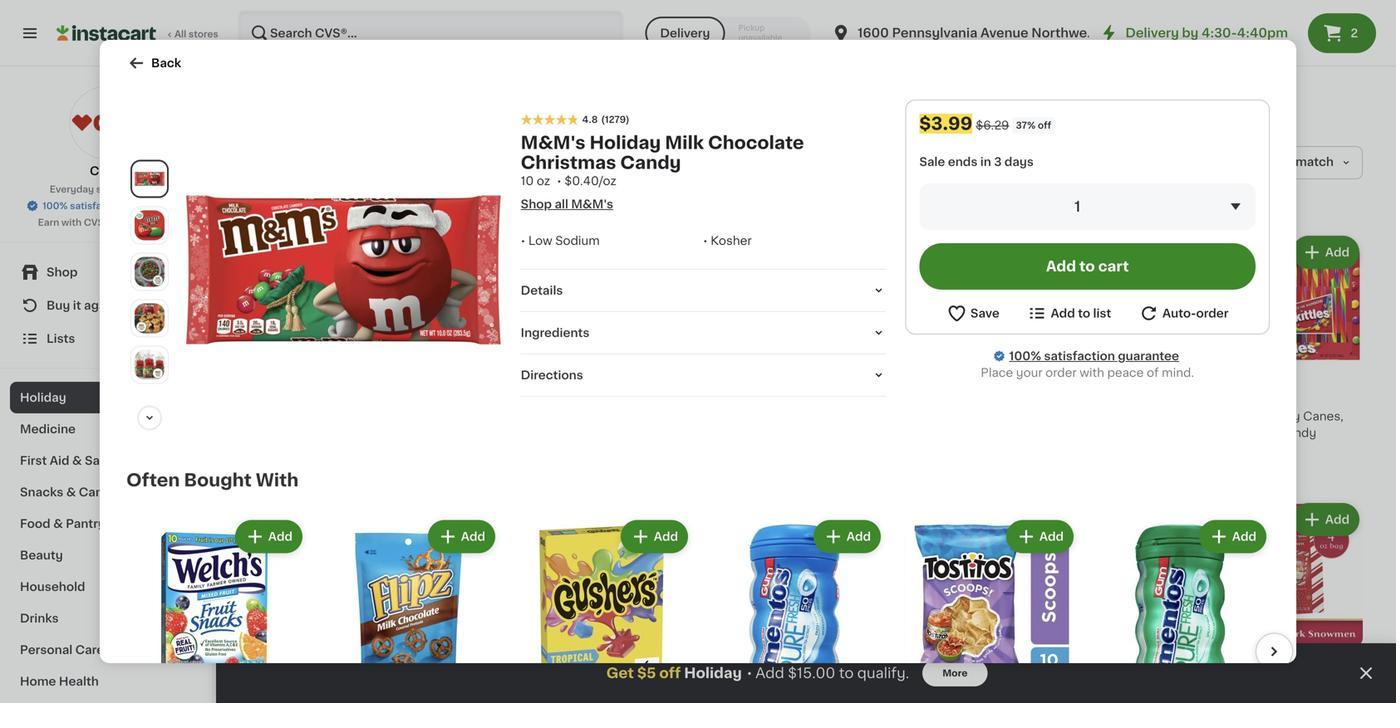 Task type: vqa. For each thing, say whether or not it's contained in the screenshot.


Task type: describe. For each thing, give the bounding box(es) containing it.
1 buy 1, get 1 for 50% from the left
[[737, 681, 831, 690]]

3 right in
[[994, 156, 1002, 168]]

0 vertical spatial &
[[72, 455, 82, 467]]

earn with cvs® extracare® link
[[38, 216, 174, 229]]

list
[[1093, 308, 1112, 320]]

• inside get $5 off holiday • add $15.00 to qualify.
[[747, 667, 752, 681]]

10 oz • $0.40/oz
[[521, 175, 617, 187]]

1 vertical spatial with
[[1080, 367, 1105, 379]]

1 $ 3 99 $5.99 from the left
[[736, 389, 808, 407]]

get down more on the bottom of page
[[928, 681, 945, 690]]

candy & chocolate m&m's holiday milk chocolate christmas candy hero image
[[186, 113, 501, 428]]

auto-
[[1163, 308, 1196, 320]]

pantry
[[66, 519, 105, 530]]

christmas inside the m&m's holiday milk chocolate christmas candy
[[521, 154, 616, 172]]

safety
[[85, 455, 124, 467]]

$15.00
[[788, 667, 836, 681]]

1 inside field
[[1075, 200, 1081, 214]]

ends
[[948, 156, 978, 168]]

3 down "directions" button
[[742, 389, 753, 407]]

& for candy
[[66, 487, 76, 499]]

back button
[[126, 53, 181, 73]]

$3.99 $6.29 37% off
[[920, 115, 1052, 133]]

off inside treatment tracker modal dialog
[[659, 667, 681, 681]]

again
[[84, 300, 117, 312]]

drinks link
[[10, 603, 202, 635]]

to for list
[[1078, 308, 1091, 320]]

(1279) button
[[601, 113, 630, 126]]

directions
[[521, 370, 583, 382]]

2 inside main content
[[420, 657, 431, 674]]

cvs® logo image
[[69, 86, 143, 160]]

place your order with peace of mind.
[[981, 367, 1194, 379]]

shop for shop all m&m's
[[521, 199, 552, 210]]

skittles
[[1215, 411, 1259, 423]]

holiday inside treatment tracker modal dialog
[[684, 667, 742, 681]]

avenue
[[981, 27, 1029, 39]]

1 $ 6 79 from the left
[[736, 657, 767, 674]]

3 1, from the left
[[919, 681, 926, 690]]

details
[[521, 285, 563, 297]]

first
[[20, 455, 47, 467]]

10 oz button
[[249, 233, 397, 487]]

first aid & safety
[[20, 455, 124, 467]]

place
[[981, 367, 1013, 379]]

all stores
[[175, 30, 218, 39]]

all
[[555, 199, 568, 210]]

beauty link
[[10, 540, 202, 572]]

$ inside $ 2 49
[[414, 658, 420, 667]]

add to list
[[1051, 308, 1112, 320]]

everyday store prices link
[[50, 183, 162, 196]]

37%
[[1016, 121, 1036, 130]]

treatment tracker modal dialog
[[216, 644, 1396, 704]]

$ 9 79
[[253, 657, 284, 674]]

delivery for delivery
[[660, 27, 710, 39]]

2 for from the left
[[632, 681, 647, 690]]

49
[[433, 658, 445, 667]]

get down 29
[[606, 681, 623, 690]]

to for cart
[[1080, 260, 1095, 274]]

first aid & safety link
[[10, 446, 202, 477]]

1600
[[858, 27, 889, 39]]

auto-order button
[[1139, 303, 1229, 324]]

peace
[[1107, 367, 1144, 379]]

all stores link
[[57, 10, 219, 57]]

$ inside "$ 3 29"
[[575, 658, 581, 667]]

1 horizontal spatial satisfaction
[[1044, 351, 1115, 362]]

bought
[[184, 472, 252, 490]]

4.8 (1279)
[[582, 115, 630, 124]]

satisfaction inside button
[[70, 202, 126, 211]]

79 inside $ 9 79
[[273, 658, 284, 667]]

$3.99
[[920, 115, 973, 133]]

home health link
[[10, 667, 202, 698]]

4:40pm
[[1237, 27, 1288, 39]]

$ 3 29
[[575, 657, 606, 674]]

100% satisfaction guarantee inside button
[[42, 202, 176, 211]]

lists link
[[10, 322, 202, 356]]

buy it again link
[[10, 289, 202, 322]]

2 6 from the left
[[1064, 657, 1076, 674]]

your
[[1016, 367, 1043, 379]]

9
[[259, 657, 271, 674]]

northwest
[[1032, 27, 1100, 39]]

$5.19 element
[[1215, 387, 1363, 409]]

aid
[[50, 455, 69, 467]]

low
[[528, 235, 552, 247]]

2 $ 3 99 $5.99 from the left
[[575, 389, 647, 407]]

delivery by 4:30-4:40pm link
[[1099, 23, 1288, 43]]

candy down $5.19 element
[[1262, 411, 1300, 423]]

shop for shop
[[47, 267, 78, 278]]

buy down "$ 3 29"
[[576, 681, 595, 690]]

2 button
[[1308, 13, 1376, 53]]

2 inside 2 button
[[1351, 27, 1358, 39]]

delivery for delivery by 4:30-4:40pm
[[1126, 27, 1179, 39]]

medicine link
[[10, 414, 202, 446]]

enlarge candy & chocolate m&m's holiday milk chocolate christmas candy angle_top (opens in a new tab) image
[[135, 350, 165, 380]]

it
[[73, 300, 81, 312]]

1 50% from the left
[[810, 681, 831, 690]]

shop link
[[10, 256, 202, 289]]

sodium
[[555, 235, 600, 247]]

1 for from the left
[[793, 681, 808, 690]]

candy down the canes,
[[1278, 428, 1317, 439]]

more button
[[923, 661, 988, 687]]

product group containing 9
[[249, 501, 397, 704]]

extracare®
[[111, 218, 164, 227]]

1 vertical spatial cvs®
[[84, 218, 109, 227]]

$0.40/oz
[[565, 175, 617, 187]]

delivery button
[[645, 17, 725, 50]]

often bought with
[[126, 472, 299, 490]]

get $5 off holiday • add $15.00 to qualify.
[[606, 667, 909, 681]]

candy inside the m&m's holiday milk chocolate christmas candy
[[620, 154, 681, 172]]

2 buy 1, get 1 for 50% from the left
[[576, 681, 670, 690]]

snacks
[[20, 487, 63, 499]]

3 left 29
[[581, 657, 592, 674]]

care
[[75, 645, 104, 657]]

3 $ 6 79 from the left
[[897, 657, 928, 674]]

household link
[[10, 572, 202, 603]]

home health
[[20, 677, 99, 688]]

add inside button
[[1051, 308, 1075, 320]]

100% satisfaction guarantee link
[[1009, 348, 1179, 365]]

2 50% from the left
[[649, 681, 670, 690]]

everyday
[[50, 185, 94, 194]]

10 oz
[[249, 476, 273, 485]]

skittles candy canes, christmas candy button
[[1215, 233, 1363, 471]]

4.8
[[582, 115, 598, 124]]

order inside button
[[1196, 308, 1229, 320]]

get inside treatment tracker modal dialog
[[606, 667, 634, 681]]

99 for 3rd $3.99 original price: $5.99 element from left
[[594, 390, 607, 399]]

ingredients button
[[521, 325, 885, 342]]

add to list button
[[1027, 303, 1112, 324]]

medicine
[[20, 424, 76, 436]]

buy left more button
[[898, 681, 917, 690]]



Task type: locate. For each thing, give the bounding box(es) containing it.
in
[[981, 156, 991, 168]]

personal
[[20, 645, 72, 657]]

100%
[[42, 202, 68, 211], [1009, 351, 1041, 362]]

guarantee up extracare®
[[128, 202, 176, 211]]

1 horizontal spatial 100%
[[1009, 351, 1041, 362]]

0 horizontal spatial $5.99
[[613, 395, 647, 406]]

cart
[[1098, 260, 1129, 274]]

shop up it
[[47, 267, 78, 278]]

holiday up the medicine
[[20, 392, 66, 404]]

1, down "$ 3 29"
[[597, 681, 604, 690]]

0 horizontal spatial shop
[[47, 267, 78, 278]]

0 vertical spatial christmas
[[521, 154, 616, 172]]

with
[[61, 218, 82, 227], [1080, 367, 1105, 379]]

$6.29
[[976, 120, 1009, 131]]

sale
[[920, 156, 945, 168]]

$5
[[637, 667, 656, 681]]

1 vertical spatial off
[[659, 667, 681, 681]]

$ inside $ 9 79
[[253, 658, 259, 667]]

oz up shop all m&m's
[[537, 175, 550, 187]]

buy left it
[[47, 300, 70, 312]]

&
[[72, 455, 82, 467], [66, 487, 76, 499], [53, 519, 63, 530]]

3 50% from the left
[[971, 681, 992, 690]]

1 1, from the left
[[758, 681, 765, 690]]

100% up earn
[[42, 202, 68, 211]]

service type group
[[645, 17, 811, 50]]

0 horizontal spatial for
[[632, 681, 647, 690]]

1 vertical spatial 10
[[249, 476, 260, 485]]

0 horizontal spatial holiday
[[20, 392, 66, 404]]

1 horizontal spatial off
[[1038, 121, 1052, 130]]

auto-order
[[1163, 308, 1229, 320]]

100% satisfaction guarantee
[[42, 202, 176, 211], [1009, 351, 1179, 362]]

get left $5
[[606, 667, 634, 681]]

milk
[[665, 134, 704, 152]]

satisfaction down the everyday store prices
[[70, 202, 126, 211]]

stores
[[189, 30, 218, 39]]

for
[[793, 681, 808, 690], [632, 681, 647, 690], [954, 681, 969, 690]]

1 horizontal spatial for
[[793, 681, 808, 690]]

1 field
[[920, 184, 1256, 230]]

99 for 2nd $3.99 original price: $5.99 element from right
[[755, 390, 768, 399]]

oz for 10 oz
[[262, 476, 273, 485]]

0 vertical spatial shop
[[521, 199, 552, 210]]

2 $5.99 from the left
[[613, 395, 647, 406]]

0 horizontal spatial 2
[[420, 657, 431, 674]]

0 horizontal spatial buy 1, get 1 for 50%
[[576, 681, 670, 690]]

2 horizontal spatial $3.99 original price: $5.99 element
[[732, 387, 880, 409]]

2 1, from the left
[[597, 681, 604, 690]]

1 horizontal spatial order
[[1196, 308, 1229, 320]]

cvs® down 100% satisfaction guarantee button
[[84, 218, 109, 227]]

guarantee inside button
[[128, 202, 176, 211]]

main content
[[216, 66, 1396, 704]]

drinks
[[20, 613, 59, 625]]

back
[[151, 57, 181, 69]]

• left kosher at the right of page
[[703, 235, 708, 247]]

off right 37%
[[1038, 121, 1052, 130]]

1 vertical spatial satisfaction
[[1044, 351, 1115, 362]]

1 99 from the left
[[755, 390, 768, 399]]

christmas up the "10 oz • $0.40/oz"
[[521, 154, 616, 172]]

holiday down (1279) button
[[590, 134, 661, 152]]

1 horizontal spatial 99
[[755, 390, 768, 399]]

1 vertical spatial 100%
[[1009, 351, 1041, 362]]

1 horizontal spatial oz
[[537, 175, 550, 187]]

2 vertical spatial &
[[53, 519, 63, 530]]

0 horizontal spatial with
[[61, 218, 82, 227]]

0 vertical spatial 100% satisfaction guarantee
[[42, 202, 176, 211]]

0 horizontal spatial christmas
[[521, 154, 616, 172]]

by
[[1182, 27, 1199, 39]]

0 vertical spatial 100%
[[42, 202, 68, 211]]

buy left $15.00
[[737, 681, 756, 690]]

1 horizontal spatial buy 1, get 1 for 50%
[[737, 681, 831, 690]]

• left $15.00
[[747, 667, 752, 681]]

off
[[1038, 121, 1052, 130], [659, 667, 681, 681]]

1 $3.99 original price: $5.99 element from the left
[[410, 387, 558, 409]]

qualify.
[[857, 667, 909, 681]]

100% satisfaction guarantee up place your order with peace of mind.
[[1009, 351, 1179, 362]]

$5.99
[[774, 395, 808, 406], [613, 395, 647, 406]]

to left 'list' on the top right of page
[[1078, 308, 1091, 320]]

delivery inside button
[[660, 27, 710, 39]]

1 79 from the left
[[273, 658, 284, 667]]

more
[[943, 669, 968, 679]]

1 horizontal spatial with
[[1080, 367, 1105, 379]]

79
[[273, 658, 284, 667], [755, 658, 767, 667], [1077, 658, 1089, 667], [916, 658, 928, 667], [1238, 658, 1250, 667]]

10 for 10 oz
[[249, 476, 260, 485]]

1 vertical spatial to
[[1078, 308, 1091, 320]]

1 vertical spatial shop
[[47, 267, 78, 278]]

save button
[[947, 303, 1000, 324]]

3 down directions at left
[[581, 389, 592, 407]]

$3.99 original price: $5.99 element
[[410, 387, 558, 409], [732, 387, 880, 409], [571, 387, 719, 409]]

prices
[[123, 185, 152, 194]]

29
[[594, 658, 606, 667]]

0 horizontal spatial 50%
[[649, 681, 670, 690]]

holiday
[[590, 134, 661, 152], [20, 392, 66, 404], [684, 667, 742, 681]]

$ 3 99 $5.99 down directions at left
[[575, 389, 647, 407]]

1 vertical spatial holiday
[[20, 392, 66, 404]]

10 inside button
[[249, 476, 260, 485]]

to right $15.00
[[839, 667, 854, 681]]

0 vertical spatial to
[[1080, 260, 1095, 274]]

buy it again
[[47, 300, 117, 312]]

1 horizontal spatial holiday
[[590, 134, 661, 152]]

sale ends in 3 days
[[920, 156, 1034, 168]]

snacks & candy
[[20, 487, 118, 499]]

guarantee up of
[[1118, 351, 1179, 362]]

1600 pennsylvania avenue northwest button
[[831, 10, 1100, 57]]

days
[[1005, 156, 1034, 168]]

candy inside the snacks & candy link
[[79, 487, 118, 499]]

10
[[521, 175, 534, 187], [249, 476, 260, 485]]

1 horizontal spatial shop
[[521, 199, 552, 210]]

2 horizontal spatial buy 1, get 1 for 50%
[[898, 681, 992, 690]]

4 6 from the left
[[1225, 657, 1237, 674]]

get left $15.00
[[767, 681, 784, 690]]

0 vertical spatial with
[[61, 218, 82, 227]]

$ 3 99 $5.99 down "directions" button
[[736, 389, 808, 407]]

0 horizontal spatial satisfaction
[[70, 202, 126, 211]]

food & pantry
[[20, 519, 105, 530]]

pennsylvania
[[892, 27, 978, 39]]

product group
[[249, 233, 397, 487], [410, 233, 558, 487], [571, 233, 719, 471], [732, 233, 880, 471], [893, 233, 1041, 487], [1054, 233, 1202, 471], [1215, 233, 1363, 471], [249, 501, 397, 704], [410, 501, 558, 704], [571, 501, 719, 704], [732, 501, 880, 704], [893, 501, 1041, 704], [1054, 501, 1202, 704], [1215, 501, 1363, 704], [126, 517, 306, 704], [319, 517, 499, 704], [512, 517, 692, 704], [705, 517, 884, 704], [898, 517, 1077, 704], [1090, 517, 1270, 704]]

1 6 from the left
[[742, 657, 754, 674]]

(1279)
[[601, 115, 630, 124]]

m&m's
[[571, 199, 613, 210]]

oz for 10 oz • $0.40/oz
[[537, 175, 550, 187]]

personal care
[[20, 645, 104, 657]]

1, right qualify.
[[919, 681, 926, 690]]

• left low
[[521, 235, 526, 247]]

item carousel region
[[103, 511, 1293, 704]]

to left cart
[[1080, 260, 1095, 274]]

with right earn
[[61, 218, 82, 227]]

0 horizontal spatial 99
[[594, 390, 607, 399]]

100% up your
[[1009, 351, 1041, 362]]

• up all
[[557, 175, 562, 187]]

4 79 from the left
[[916, 658, 928, 667]]

0 vertical spatial cvs®
[[90, 165, 122, 177]]

1 horizontal spatial guarantee
[[1118, 351, 1179, 362]]

store
[[96, 185, 121, 194]]

shop left all
[[521, 199, 552, 210]]

off right $5
[[659, 667, 681, 681]]

often
[[126, 472, 180, 490]]

food
[[20, 519, 50, 530]]

enlarge candy & chocolate m&m's holiday milk chocolate christmas candy angle_back (opens in a new tab) image
[[135, 304, 165, 334]]

holiday right $5
[[684, 667, 742, 681]]

3 buy 1, get 1 for 50% from the left
[[898, 681, 992, 690]]

1
[[1075, 200, 1081, 214], [787, 681, 790, 690], [626, 681, 629, 690], [948, 681, 951, 690]]

2 $3.99 original price: $5.99 element from the left
[[732, 387, 880, 409]]

2 horizontal spatial for
[[954, 681, 969, 690]]

0 horizontal spatial $3.99 original price: $5.99 element
[[410, 387, 558, 409]]

lists
[[47, 333, 75, 345]]

0 horizontal spatial 100% satisfaction guarantee
[[42, 202, 176, 211]]

earn
[[38, 218, 59, 227]]

health
[[59, 677, 99, 688]]

mind.
[[1162, 367, 1194, 379]]

1, left $15.00
[[758, 681, 765, 690]]

1 horizontal spatial 100% satisfaction guarantee
[[1009, 351, 1179, 362]]

enlarge candy & chocolate m&m's holiday milk chocolate christmas candy angle_right (opens in a new tab) image
[[135, 257, 165, 287]]

99
[[755, 390, 768, 399], [594, 390, 607, 399]]

skittles candy canes, christmas candy
[[1215, 411, 1344, 439]]

candy down safety
[[79, 487, 118, 499]]

holiday inside the m&m's holiday milk chocolate christmas candy
[[590, 134, 661, 152]]

enlarge candy & chocolate m&m's holiday milk chocolate christmas candy hero (opens in a new tab) image
[[135, 164, 165, 194]]

add to cart
[[1046, 260, 1129, 274]]

1 horizontal spatial 10
[[521, 175, 534, 187]]

0 horizontal spatial 1,
[[597, 681, 604, 690]]

2 horizontal spatial 50%
[[971, 681, 992, 690]]

None search field
[[238, 10, 624, 57]]

1 $5.99 from the left
[[774, 395, 808, 406]]

save
[[971, 308, 1000, 320]]

1 vertical spatial guarantee
[[1118, 351, 1179, 362]]

directions button
[[521, 367, 885, 384]]

2 horizontal spatial holiday
[[684, 667, 742, 681]]

2 horizontal spatial 1,
[[919, 681, 926, 690]]

0 vertical spatial oz
[[537, 175, 550, 187]]

0 vertical spatial order
[[1196, 308, 1229, 320]]

christmas
[[521, 154, 616, 172], [1215, 428, 1275, 439]]

m&m's holiday milk chocolate christmas candy
[[521, 134, 804, 172]]

3 6 from the left
[[903, 657, 915, 674]]

5 79 from the left
[[1238, 658, 1250, 667]]

m&m's
[[521, 134, 586, 152]]

personal care link
[[10, 635, 202, 667]]

oz right bought
[[262, 476, 273, 485]]

0 horizontal spatial 10
[[249, 476, 260, 485]]

1 horizontal spatial 50%
[[810, 681, 831, 690]]

delivery by 4:30-4:40pm
[[1126, 27, 1288, 39]]

0 horizontal spatial 100%
[[42, 202, 68, 211]]

add inside treatment tracker modal dialog
[[756, 667, 784, 681]]

1 horizontal spatial $3.99 original price: $5.99 element
[[571, 387, 719, 409]]

christmas inside skittles candy canes, christmas candy
[[1215, 428, 1275, 439]]

product group containing 2
[[410, 501, 558, 704]]

to inside button
[[1080, 260, 1095, 274]]

with down 100% satisfaction guarantee link
[[1080, 367, 1105, 379]]

& right aid
[[72, 455, 82, 467]]

2 vertical spatial holiday
[[684, 667, 742, 681]]

0 vertical spatial 2
[[1351, 27, 1358, 39]]

1 horizontal spatial delivery
[[1126, 27, 1179, 39]]

0 horizontal spatial off
[[659, 667, 681, 681]]

instacart logo image
[[57, 23, 156, 43]]

3 $3.99 original price: $5.99 element from the left
[[571, 387, 719, 409]]

50%
[[810, 681, 831, 690], [649, 681, 670, 690], [971, 681, 992, 690]]

•
[[557, 175, 562, 187], [521, 235, 526, 247], [703, 235, 708, 247], [747, 667, 752, 681]]

0 horizontal spatial $ 3 99 $5.99
[[575, 389, 647, 407]]

2 $ 6 79 from the left
[[1058, 657, 1089, 674]]

satisfaction up place your order with peace of mind.
[[1044, 351, 1115, 362]]

& for pantry
[[53, 519, 63, 530]]

enlarge candy & chocolate m&m's holiday milk chocolate christmas candy angle_left (opens in a new tab) image
[[135, 211, 165, 240]]

$ 2 49
[[414, 657, 445, 674]]

4:30-
[[1202, 27, 1237, 39]]

candy down milk
[[620, 154, 681, 172]]

1 horizontal spatial christmas
[[1215, 428, 1275, 439]]

1 vertical spatial 2
[[420, 657, 431, 674]]

$ 6 79
[[736, 657, 767, 674], [1058, 657, 1089, 674], [897, 657, 928, 674], [1219, 657, 1250, 674]]

3
[[994, 156, 1002, 168], [742, 389, 753, 407], [581, 389, 592, 407], [581, 657, 592, 674]]

0 vertical spatial guarantee
[[128, 202, 176, 211]]

satisfaction
[[70, 202, 126, 211], [1044, 351, 1115, 362]]

1 horizontal spatial $ 3 99 $5.99
[[736, 389, 808, 407]]

delivery
[[1126, 27, 1179, 39], [660, 27, 710, 39]]

christmas down skittles
[[1215, 428, 1275, 439]]

3 79 from the left
[[1077, 658, 1089, 667]]

4 $ 6 79 from the left
[[1219, 657, 1250, 674]]

main content containing 3
[[216, 66, 1396, 704]]

100% satisfaction guarantee button
[[26, 196, 186, 213]]

1 vertical spatial order
[[1046, 367, 1077, 379]]

100% inside button
[[42, 202, 68, 211]]

order
[[1196, 308, 1229, 320], [1046, 367, 1077, 379]]

1 horizontal spatial $5.99
[[774, 395, 808, 406]]

3 for from the left
[[954, 681, 969, 690]]

0 vertical spatial off
[[1038, 121, 1052, 130]]

cvs® up everyday store prices link
[[90, 165, 122, 177]]

• low sodium
[[521, 235, 600, 247]]

2 79 from the left
[[755, 658, 767, 667]]

everyday store prices
[[50, 185, 152, 194]]

0 horizontal spatial oz
[[262, 476, 273, 485]]

add to cart button
[[920, 244, 1256, 290]]

to inside button
[[1078, 308, 1091, 320]]

6
[[742, 657, 754, 674], [1064, 657, 1076, 674], [903, 657, 915, 674], [1225, 657, 1237, 674]]

& right food at the bottom left
[[53, 519, 63, 530]]

10 for 10 oz • $0.40/oz
[[521, 175, 534, 187]]

100% satisfaction guarantee down 'store'
[[42, 202, 176, 211]]

& right snacks
[[66, 487, 76, 499]]

1 horizontal spatial 1,
[[758, 681, 765, 690]]

oz inside the 10 oz button
[[262, 476, 273, 485]]

1 horizontal spatial 2
[[1351, 27, 1358, 39]]

0 horizontal spatial delivery
[[660, 27, 710, 39]]

0 vertical spatial holiday
[[590, 134, 661, 152]]

0 horizontal spatial guarantee
[[128, 202, 176, 211]]

2 99 from the left
[[594, 390, 607, 399]]

of
[[1147, 367, 1159, 379]]

1 vertical spatial christmas
[[1215, 428, 1275, 439]]

1 vertical spatial oz
[[262, 476, 273, 485]]

candy
[[620, 154, 681, 172], [1262, 411, 1300, 423], [1278, 428, 1317, 439], [79, 487, 118, 499]]

0 vertical spatial 10
[[521, 175, 534, 187]]

to inside treatment tracker modal dialog
[[839, 667, 854, 681]]

off inside $3.99 $6.29 37% off
[[1038, 121, 1052, 130]]

kosher
[[711, 235, 752, 247]]

beauty
[[20, 550, 63, 562]]

0 horizontal spatial order
[[1046, 367, 1077, 379]]

details button
[[521, 283, 885, 299]]

chocolate
[[708, 134, 804, 152]]

2 vertical spatial to
[[839, 667, 854, 681]]

1 vertical spatial &
[[66, 487, 76, 499]]

1 vertical spatial 100% satisfaction guarantee
[[1009, 351, 1179, 362]]

add inside button
[[1046, 260, 1076, 274]]

0 vertical spatial satisfaction
[[70, 202, 126, 211]]



